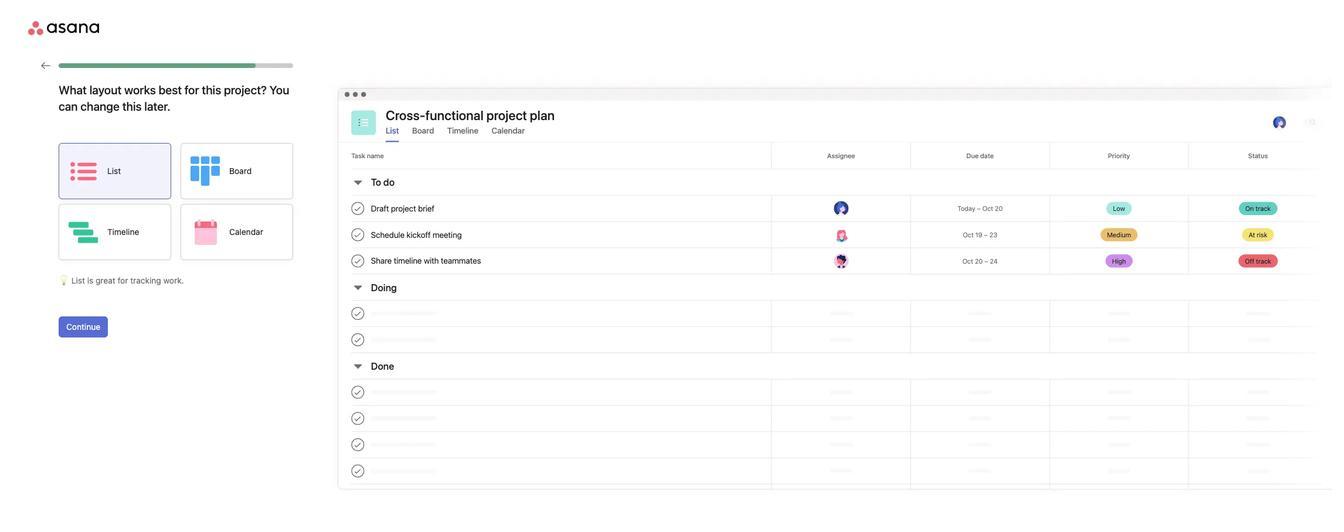 Task type: describe. For each thing, give the bounding box(es) containing it.
19
[[976, 231, 983, 239]]

24
[[990, 257, 998, 265]]

2 horizontal spatial list
[[386, 126, 399, 136]]

at risk cell
[[1188, 222, 1327, 248]]

schedule
[[371, 230, 405, 239]]

cross-functional project plan
[[386, 108, 555, 123]]

oct for share timeline with teammates
[[963, 257, 973, 265]]

on track
[[1246, 205, 1271, 212]]

change
[[81, 100, 120, 113]]

on track cell
[[1188, 196, 1327, 221]]

what layout works best for this project? you can change this later.
[[59, 83, 289, 113]]

brief
[[418, 204, 435, 213]]

0 vertical spatial timeline
[[447, 126, 478, 136]]

off
[[1245, 257, 1255, 265]]

assignee
[[827, 152, 855, 159]]

functional
[[426, 108, 484, 123]]

20 inside share timeline with teammates "row"
[[975, 257, 983, 265]]

draft project brief
[[371, 204, 435, 213]]

risk
[[1257, 231, 1268, 239]]

2 row from the top
[[351, 300, 1332, 326]]

continue button
[[59, 317, 108, 338]]

23
[[990, 231, 998, 239]]

work.
[[163, 276, 184, 286]]

listmulticoloricon image
[[359, 118, 369, 128]]

draft project brief row
[[351, 195, 1332, 221]]

4 row from the top
[[351, 379, 1332, 405]]

done
[[371, 361, 394, 372]]

track for share timeline with teammates
[[1256, 257, 1271, 265]]

6 row from the top
[[351, 432, 1332, 458]]

💡 list is great for tracking work.
[[59, 276, 184, 286]]

best
[[159, 83, 182, 97]]

off track cell
[[1188, 248, 1327, 274]]

schedule kickoff meeting cell
[[351, 222, 771, 248]]

today
[[958, 205, 975, 212]]

layout
[[89, 83, 122, 97]]

works
[[124, 83, 156, 97]]

schedule kickoff meeting row
[[351, 221, 1332, 248]]

share
[[371, 256, 392, 266]]

medium cell
[[1049, 222, 1188, 248]]

oct 20 – 24
[[963, 257, 998, 265]]

is
[[87, 276, 93, 286]]

at
[[1249, 231, 1255, 239]]

off track
[[1245, 257, 1271, 265]]

this
[[202, 83, 221, 97]]

go back image
[[41, 61, 50, 70]]

20 inside draft project brief row
[[995, 205, 1003, 212]]

what
[[59, 83, 87, 97]]

timeline
[[394, 256, 422, 266]]

with
[[424, 256, 439, 266]]

1 vertical spatial timeline
[[107, 227, 139, 237]]

priority
[[1108, 152, 1130, 159]]

– for schedule kickoff meeting
[[984, 231, 988, 239]]

status
[[1248, 152, 1268, 159]]

schedule kickoff meeting
[[371, 230, 462, 239]]

7 row from the top
[[351, 458, 1332, 484]]

done table
[[338, 143, 1332, 508]]

cross-
[[386, 108, 426, 123]]

this later.
[[122, 100, 170, 113]]

task name
[[351, 152, 384, 159]]

done cell
[[351, 354, 401, 379]]



Task type: vqa. For each thing, say whether or not it's contained in the screenshot.
track inside "Cell"
yes



Task type: locate. For each thing, give the bounding box(es) containing it.
to do cell
[[351, 170, 401, 195]]

1 vertical spatial calendar
[[229, 227, 263, 237]]

0 horizontal spatial timeline
[[107, 227, 139, 237]]

1 vertical spatial –
[[984, 231, 988, 239]]

track right the off
[[1256, 257, 1271, 265]]

to do
[[371, 177, 395, 188]]

project plan
[[486, 108, 555, 123]]

–
[[977, 205, 981, 212], [984, 231, 988, 239], [985, 257, 988, 265]]

0 horizontal spatial list
[[71, 276, 85, 286]]

– right the today
[[977, 205, 981, 212]]

project?
[[224, 83, 267, 97]]

share timeline with teammates row
[[351, 248, 1332, 274]]

1 horizontal spatial board
[[412, 126, 434, 136]]

2 vertical spatial oct
[[963, 257, 973, 265]]

1 vertical spatial oct
[[963, 231, 974, 239]]

continue
[[66, 322, 100, 332]]

💡
[[59, 276, 69, 286]]

cell
[[1327, 143, 1332, 169], [1327, 196, 1332, 221], [1327, 222, 1332, 248], [1327, 248, 1332, 274], [351, 301, 771, 326], [771, 301, 910, 326], [910, 301, 1049, 326], [1049, 301, 1188, 326], [1188, 301, 1327, 326], [1327, 301, 1332, 326], [351, 327, 771, 353], [771, 327, 910, 353], [910, 327, 1049, 353], [1049, 327, 1188, 353], [1188, 327, 1327, 353], [1327, 327, 1332, 353], [351, 380, 771, 405], [771, 380, 910, 405], [910, 380, 1049, 405], [1049, 380, 1188, 405], [1188, 380, 1327, 405], [1327, 380, 1332, 405], [351, 406, 771, 432], [771, 406, 910, 432], [910, 406, 1049, 432], [1049, 406, 1188, 432], [1188, 406, 1327, 432], [1327, 406, 1332, 432], [351, 432, 771, 458], [771, 432, 910, 458], [910, 432, 1049, 458], [1049, 432, 1188, 458], [1188, 432, 1327, 458], [1327, 432, 1332, 458], [351, 459, 771, 484], [771, 459, 910, 484], [910, 459, 1049, 484], [1049, 459, 1188, 484], [1188, 459, 1327, 484], [1327, 459, 1332, 484], [351, 485, 771, 508], [771, 485, 910, 508], [910, 485, 1049, 508], [1049, 485, 1188, 508], [1188, 485, 1327, 508], [1327, 485, 1332, 508]]

for for tracking
[[118, 276, 128, 286]]

2 vertical spatial list
[[71, 276, 85, 286]]

track for draft project brief
[[1256, 205, 1271, 212]]

– inside share timeline with teammates "row"
[[985, 257, 988, 265]]

0 vertical spatial calendar
[[492, 126, 525, 136]]

oct left 24
[[963, 257, 973, 265]]

20 left 24
[[975, 257, 983, 265]]

project
[[391, 204, 416, 213]]

0 horizontal spatial for
[[118, 276, 128, 286]]

1 horizontal spatial calendar
[[492, 126, 525, 136]]

medium
[[1107, 231, 1131, 239]]

tracking
[[130, 276, 161, 286]]

for for this
[[185, 83, 199, 97]]

0 vertical spatial list
[[386, 126, 399, 136]]

1 vertical spatial 20
[[975, 257, 983, 265]]

oct right the today
[[983, 205, 993, 212]]

track right on
[[1256, 205, 1271, 212]]

teammates
[[441, 256, 481, 266]]

today – oct 20
[[958, 205, 1003, 212]]

track
[[1256, 205, 1271, 212], [1256, 257, 1271, 265]]

1 row from the top
[[351, 143, 1332, 169]]

8 row from the top
[[351, 484, 1332, 508]]

0 vertical spatial 20
[[995, 205, 1003, 212]]

kickoff
[[407, 230, 431, 239]]

oct
[[983, 205, 993, 212], [963, 231, 974, 239], [963, 257, 973, 265]]

0 horizontal spatial 20
[[975, 257, 983, 265]]

at risk
[[1249, 231, 1268, 239]]

0 vertical spatial –
[[977, 205, 981, 212]]

for left this
[[185, 83, 199, 97]]

oct inside draft project brief row
[[983, 205, 993, 212]]

– inside schedule kickoff meeting row
[[984, 231, 988, 239]]

high cell
[[1049, 248, 1188, 274]]

0 vertical spatial oct
[[983, 205, 993, 212]]

board
[[412, 126, 434, 136], [229, 166, 252, 176]]

0 horizontal spatial calendar
[[229, 227, 263, 237]]

track inside cell
[[1256, 257, 1271, 265]]

calendar
[[492, 126, 525, 136], [229, 227, 263, 237]]

asana image
[[28, 21, 99, 35]]

list
[[386, 126, 399, 136], [107, 166, 121, 176], [71, 276, 85, 286]]

you
[[270, 83, 289, 97]]

for right great
[[118, 276, 128, 286]]

low cell
[[1049, 196, 1188, 221]]

can
[[59, 100, 78, 113]]

low
[[1113, 205, 1125, 212]]

share timeline with teammates
[[371, 256, 481, 266]]

timeline up 💡 list is great for tracking work.
[[107, 227, 139, 237]]

– left 24
[[985, 257, 988, 265]]

oct left 19
[[963, 231, 974, 239]]

for inside what layout works best for this project? you can change this later.
[[185, 83, 199, 97]]

– for share timeline with teammates
[[985, 257, 988, 265]]

doing cell
[[351, 275, 403, 300]]

0 vertical spatial board
[[412, 126, 434, 136]]

share timeline with teammates cell
[[351, 248, 771, 274]]

row
[[351, 143, 1332, 169], [351, 300, 1332, 326], [351, 326, 1332, 353], [351, 379, 1332, 405], [351, 405, 1332, 432], [351, 432, 1332, 458], [351, 458, 1332, 484], [351, 484, 1332, 508]]

timeline
[[447, 126, 478, 136], [107, 227, 139, 237]]

oct inside schedule kickoff meeting row
[[963, 231, 974, 239]]

20 up '23'
[[995, 205, 1003, 212]]

1 horizontal spatial list
[[107, 166, 121, 176]]

oct 19 – 23
[[963, 231, 998, 239]]

track inside 'cell'
[[1256, 205, 1271, 212]]

oct for schedule kickoff meeting
[[963, 231, 974, 239]]

doing
[[371, 282, 397, 293]]

great
[[96, 276, 115, 286]]

1 vertical spatial track
[[1256, 257, 1271, 265]]

1 horizontal spatial timeline
[[447, 126, 478, 136]]

2 vertical spatial –
[[985, 257, 988, 265]]

cell inside schedule kickoff meeting row
[[1327, 222, 1332, 248]]

meeting
[[433, 230, 462, 239]]

20
[[995, 205, 1003, 212], [975, 257, 983, 265]]

1 horizontal spatial for
[[185, 83, 199, 97]]

5 row from the top
[[351, 405, 1332, 432]]

0 vertical spatial for
[[185, 83, 199, 97]]

high
[[1112, 257, 1126, 265]]

due date
[[967, 152, 994, 159]]

1 vertical spatial board
[[229, 166, 252, 176]]

draft
[[371, 204, 389, 213]]

– inside draft project brief row
[[977, 205, 981, 212]]

0 horizontal spatial board
[[229, 166, 252, 176]]

1 vertical spatial for
[[118, 276, 128, 286]]

1 vertical spatial list
[[107, 166, 121, 176]]

on
[[1246, 205, 1254, 212]]

1 horizontal spatial 20
[[995, 205, 1003, 212]]

timeline down cross-functional project plan
[[447, 126, 478, 136]]

– right 19
[[984, 231, 988, 239]]

row containing task name
[[351, 143, 1332, 169]]

draft project brief cell
[[351, 196, 771, 221]]

for
[[185, 83, 199, 97], [118, 276, 128, 286]]

oct inside share timeline with teammates "row"
[[963, 257, 973, 265]]

0 vertical spatial track
[[1256, 205, 1271, 212]]

3 row from the top
[[351, 326, 1332, 353]]



